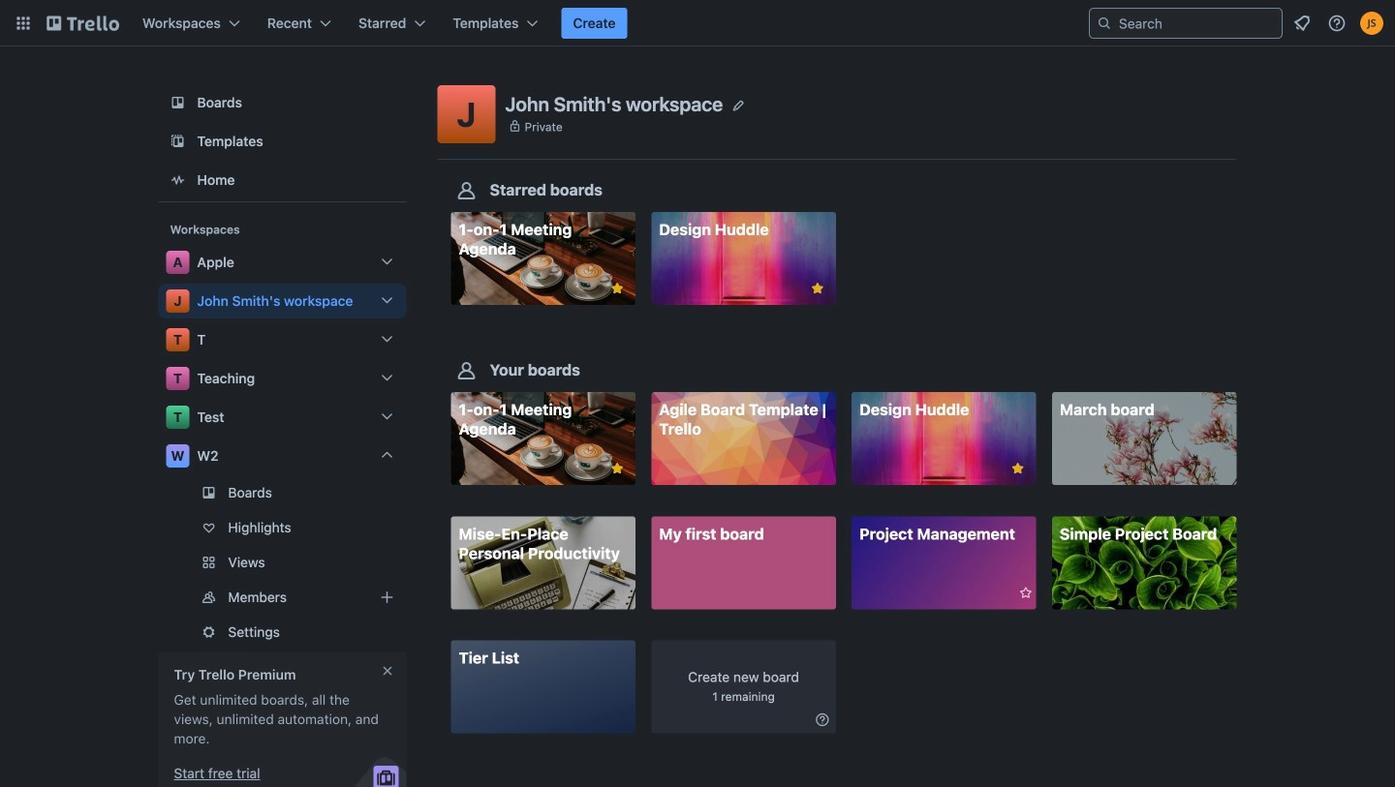 Task type: vqa. For each thing, say whether or not it's contained in the screenshot.
Click to unstar this board. It will be removed from your starred list. image
yes



Task type: describe. For each thing, give the bounding box(es) containing it.
click to unstar this board. it will be removed from your starred list. image
[[1009, 460, 1027, 478]]

sm image
[[813, 711, 832, 730]]

home image
[[166, 169, 189, 192]]

open information menu image
[[1327, 14, 1347, 33]]

john smith (johnsmith38824343) image
[[1360, 12, 1384, 35]]

primary element
[[0, 0, 1395, 47]]

Search field
[[1112, 10, 1282, 37]]

click to star this board. it will be added to your starred list. image
[[1009, 585, 1027, 602]]

back to home image
[[47, 8, 119, 39]]

search image
[[1097, 16, 1112, 31]]



Task type: locate. For each thing, give the bounding box(es) containing it.
0 notifications image
[[1291, 12, 1314, 35]]

board image
[[166, 91, 189, 114]]

add image
[[375, 586, 399, 609]]

template board image
[[166, 130, 189, 153]]



